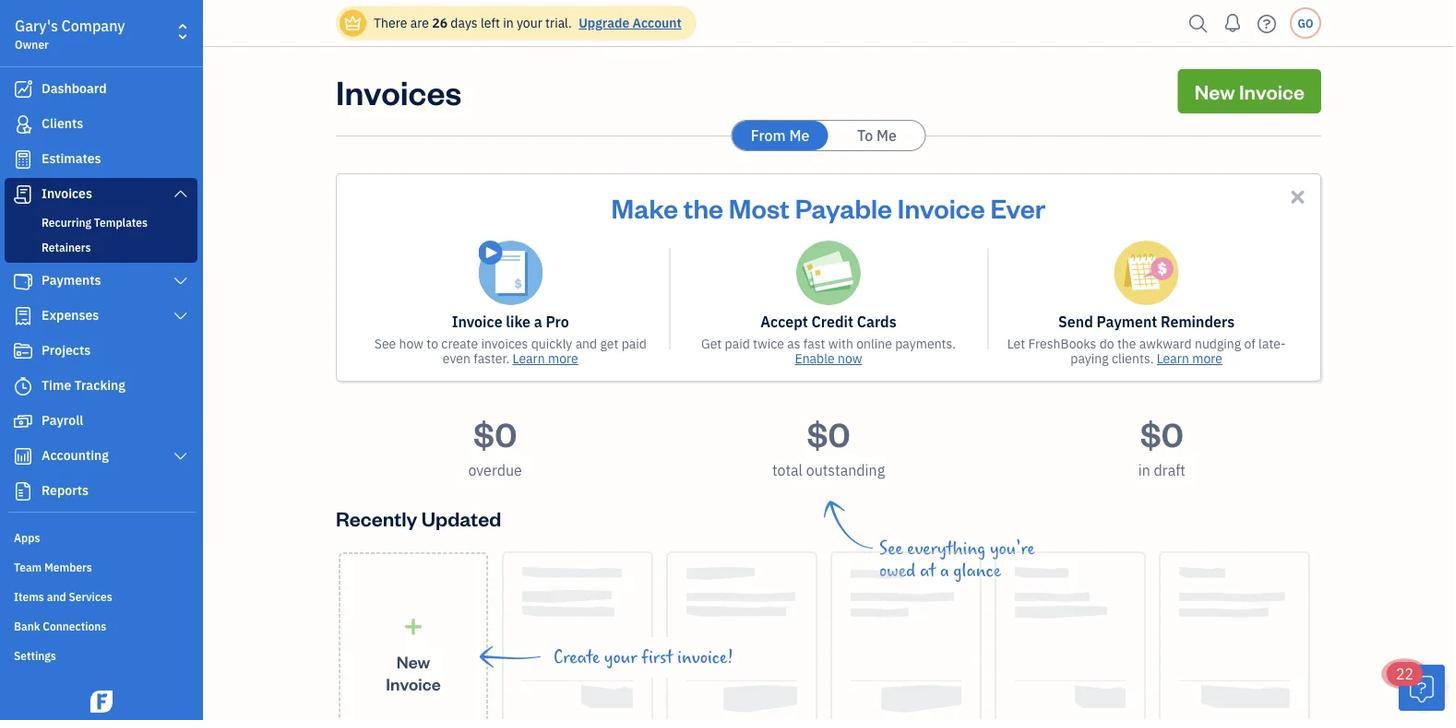 Task type: locate. For each thing, give the bounding box(es) containing it.
payment
[[1097, 312, 1158, 332]]

bank connections link
[[5, 612, 198, 640]]

glance
[[954, 561, 1002, 582]]

invoice down plus icon
[[386, 674, 441, 695]]

2 me from the left
[[877, 126, 897, 145]]

like
[[506, 312, 531, 332]]

payments link
[[5, 265, 198, 298]]

1 horizontal spatial me
[[877, 126, 897, 145]]

twice
[[753, 336, 785, 353]]

1 horizontal spatial in
[[1139, 461, 1151, 480]]

1 vertical spatial new invoice link
[[339, 553, 488, 721]]

plus image
[[403, 618, 424, 637]]

make
[[612, 190, 679, 225]]

invoice
[[1240, 78, 1305, 104], [898, 190, 986, 225], [452, 312, 503, 332], [386, 674, 441, 695]]

me
[[790, 126, 810, 145], [877, 126, 897, 145]]

estimates link
[[5, 143, 198, 176]]

to me link
[[829, 121, 925, 150]]

from me link
[[732, 121, 828, 150]]

as
[[788, 336, 801, 353]]

0 vertical spatial a
[[534, 312, 543, 332]]

1 vertical spatial in
[[1139, 461, 1151, 480]]

new invoice down plus icon
[[386, 651, 441, 695]]

days
[[451, 14, 478, 31]]

2 more from the left
[[1193, 350, 1223, 367]]

1 horizontal spatial and
[[576, 336, 597, 353]]

$0 up overdue
[[474, 412, 517, 456]]

more
[[548, 350, 579, 367], [1193, 350, 1223, 367]]

$0 inside $0 in draft
[[1141, 412, 1184, 456]]

1 horizontal spatial see
[[880, 539, 903, 559]]

reports
[[42, 482, 89, 499]]

recurring templates link
[[8, 211, 194, 234]]

invoice image
[[12, 186, 34, 204]]

projects link
[[5, 335, 198, 368]]

learn more for a
[[513, 350, 579, 367]]

more for invoice like a pro
[[548, 350, 579, 367]]

1 vertical spatial new
[[397, 651, 430, 673]]

chevron large down image inside invoices link
[[172, 186, 189, 201]]

2 paid from the left
[[725, 336, 750, 353]]

trial.
[[546, 14, 572, 31]]

learn for a
[[513, 350, 545, 367]]

retainers link
[[8, 236, 194, 258]]

0 horizontal spatial $0
[[474, 412, 517, 456]]

at
[[920, 561, 936, 582]]

apps
[[14, 531, 40, 546]]

invoice down go to help image
[[1240, 78, 1305, 104]]

new
[[1195, 78, 1236, 104], [397, 651, 430, 673]]

0 vertical spatial invoices
[[336, 69, 462, 113]]

2 learn more from the left
[[1157, 350, 1223, 367]]

0 horizontal spatial new
[[397, 651, 430, 673]]

send payment reminders
[[1059, 312, 1235, 332]]

$0 inside $0 overdue
[[474, 412, 517, 456]]

3 $0 from the left
[[1141, 412, 1184, 456]]

0 horizontal spatial paid
[[622, 336, 647, 353]]

late-
[[1259, 336, 1286, 353]]

new invoice down go to help image
[[1195, 78, 1305, 104]]

1 vertical spatial new invoice
[[386, 651, 441, 695]]

$0 in draft
[[1139, 412, 1186, 480]]

and right "items"
[[47, 590, 66, 605]]

chevron large down image
[[172, 186, 189, 201], [172, 274, 189, 289], [172, 309, 189, 324], [172, 450, 189, 464]]

2 learn from the left
[[1157, 350, 1190, 367]]

1 horizontal spatial a
[[940, 561, 950, 582]]

account
[[633, 14, 682, 31]]

1 horizontal spatial more
[[1193, 350, 1223, 367]]

0 vertical spatial see
[[375, 336, 396, 353]]

upgrade account link
[[575, 14, 682, 31]]

more down pro
[[548, 350, 579, 367]]

new down plus icon
[[397, 651, 430, 673]]

new invoice link
[[1179, 69, 1322, 114], [339, 553, 488, 721]]

0 horizontal spatial and
[[47, 590, 66, 605]]

paid inside see how to create invoices quickly and get paid even faster.
[[622, 336, 647, 353]]

2 chevron large down image from the top
[[172, 274, 189, 289]]

26
[[432, 14, 448, 31]]

settings link
[[5, 642, 198, 669]]

invoice like a pro image
[[478, 241, 543, 306]]

invoices up recurring at left
[[42, 185, 92, 202]]

new invoice
[[1195, 78, 1305, 104], [386, 651, 441, 695]]

see everything you're owed at a glance
[[880, 539, 1035, 582]]

project image
[[12, 342, 34, 361]]

0 horizontal spatial see
[[375, 336, 396, 353]]

0 horizontal spatial learn more
[[513, 350, 579, 367]]

1 more from the left
[[548, 350, 579, 367]]

a right at
[[940, 561, 950, 582]]

invoices
[[481, 336, 528, 353]]

payment image
[[12, 272, 34, 291]]

0 horizontal spatial the
[[684, 190, 724, 225]]

recurring
[[42, 215, 91, 230]]

0 horizontal spatial learn
[[513, 350, 545, 367]]

chevron large down image down payments link
[[172, 309, 189, 324]]

to
[[427, 336, 439, 353]]

0 horizontal spatial more
[[548, 350, 579, 367]]

1 $0 from the left
[[474, 412, 517, 456]]

see up owed
[[880, 539, 903, 559]]

most
[[729, 190, 790, 225]]

0 vertical spatial new invoice link
[[1179, 69, 1322, 114]]

2 horizontal spatial $0
[[1141, 412, 1184, 456]]

0 horizontal spatial a
[[534, 312, 543, 332]]

more down reminders
[[1193, 350, 1223, 367]]

the right do
[[1118, 336, 1137, 353]]

me right from
[[790, 126, 810, 145]]

items and services link
[[5, 582, 198, 610]]

0 horizontal spatial new invoice link
[[339, 553, 488, 721]]

chevron large down image for expenses
[[172, 309, 189, 324]]

team members
[[14, 560, 92, 575]]

$0 up draft
[[1141, 412, 1184, 456]]

$0 inside $0 total outstanding
[[807, 412, 851, 456]]

2 $0 from the left
[[807, 412, 851, 456]]

0 horizontal spatial invoices
[[42, 185, 92, 202]]

chart image
[[12, 448, 34, 466]]

1 vertical spatial your
[[604, 648, 637, 668]]

chevron large down image for accounting
[[172, 450, 189, 464]]

$0
[[474, 412, 517, 456], [807, 412, 851, 456], [1141, 412, 1184, 456]]

1 vertical spatial a
[[940, 561, 950, 582]]

1 horizontal spatial learn
[[1157, 350, 1190, 367]]

recurring templates
[[42, 215, 148, 230]]

1 me from the left
[[790, 126, 810, 145]]

report image
[[12, 483, 34, 501]]

the inside let freshbooks do the awkward nudging of late- paying clients.
[[1118, 336, 1137, 353]]

1 vertical spatial and
[[47, 590, 66, 605]]

new invoice link for create your first invoice!
[[339, 553, 488, 721]]

freshbooks image
[[87, 691, 116, 714]]

in left draft
[[1139, 461, 1151, 480]]

$0 up outstanding
[[807, 412, 851, 456]]

0 horizontal spatial your
[[517, 14, 543, 31]]

client image
[[12, 115, 34, 134]]

1 learn more from the left
[[513, 350, 579, 367]]

1 horizontal spatial the
[[1118, 336, 1137, 353]]

time tracking
[[42, 377, 126, 394]]

accept credit cards get paid twice as fast with online payments. enable now
[[701, 312, 956, 367]]

and inside see how to create invoices quickly and get paid even faster.
[[576, 336, 597, 353]]

team members link
[[5, 553, 198, 581]]

1 horizontal spatial learn more
[[1157, 350, 1223, 367]]

estimates
[[42, 150, 101, 167]]

4 chevron large down image from the top
[[172, 450, 189, 464]]

0 horizontal spatial me
[[790, 126, 810, 145]]

see left how
[[375, 336, 396, 353]]

see inside see everything you're owed at a glance
[[880, 539, 903, 559]]

you're
[[990, 539, 1035, 559]]

from me
[[751, 126, 810, 145]]

in right left
[[503, 14, 514, 31]]

main element
[[0, 0, 249, 721]]

resource center badge image
[[1399, 666, 1446, 712]]

are
[[411, 14, 429, 31]]

learn right the clients.
[[1157, 350, 1190, 367]]

1 paid from the left
[[622, 336, 647, 353]]

$0 for $0 in draft
[[1141, 412, 1184, 456]]

learn right faster.
[[513, 350, 545, 367]]

there are 26 days left in your trial. upgrade account
[[374, 14, 682, 31]]

0 vertical spatial and
[[576, 336, 597, 353]]

timer image
[[12, 378, 34, 396]]

go
[[1298, 16, 1314, 30]]

from
[[751, 126, 786, 145]]

create
[[554, 648, 600, 668]]

1 horizontal spatial new invoice link
[[1179, 69, 1322, 114]]

0 vertical spatial in
[[503, 14, 514, 31]]

see for see how to create invoices quickly and get paid even faster.
[[375, 336, 396, 353]]

1 horizontal spatial $0
[[807, 412, 851, 456]]

invoices down there
[[336, 69, 462, 113]]

bank connections
[[14, 619, 106, 634]]

expenses link
[[5, 300, 198, 333]]

your
[[517, 14, 543, 31], [604, 648, 637, 668]]

1 horizontal spatial your
[[604, 648, 637, 668]]

paid
[[622, 336, 647, 353], [725, 336, 750, 353]]

invoice up create
[[452, 312, 503, 332]]

expenses
[[42, 307, 99, 324]]

1 horizontal spatial paid
[[725, 336, 750, 353]]

1 chevron large down image from the top
[[172, 186, 189, 201]]

me for from me
[[790, 126, 810, 145]]

accept credit cards image
[[797, 241, 861, 306]]

$0 overdue
[[468, 412, 522, 480]]

see inside see how to create invoices quickly and get paid even faster.
[[375, 336, 396, 353]]

3 chevron large down image from the top
[[172, 309, 189, 324]]

chevron large down image down 'retainers' link
[[172, 274, 189, 289]]

and left get
[[576, 336, 597, 353]]

the left most
[[684, 190, 724, 225]]

your left first
[[604, 648, 637, 668]]

make the most payable invoice ever
[[612, 190, 1046, 225]]

$0 for $0 overdue
[[474, 412, 517, 456]]

1 learn from the left
[[513, 350, 545, 367]]

1 vertical spatial the
[[1118, 336, 1137, 353]]

even
[[443, 350, 471, 367]]

and inside the main "element"
[[47, 590, 66, 605]]

connections
[[43, 619, 106, 634]]

1 vertical spatial see
[[880, 539, 903, 559]]

payroll
[[42, 412, 83, 429]]

estimate image
[[12, 150, 34, 169]]

in inside $0 in draft
[[1139, 461, 1151, 480]]

your left trial.
[[517, 14, 543, 31]]

paid inside accept credit cards get paid twice as fast with online payments. enable now
[[725, 336, 750, 353]]

a
[[534, 312, 543, 332], [940, 561, 950, 582]]

retainers
[[42, 240, 91, 255]]

learn more down reminders
[[1157, 350, 1223, 367]]

pro
[[546, 312, 569, 332]]

outstanding
[[807, 461, 885, 480]]

new down search image at the top right of the page
[[1195, 78, 1236, 104]]

0 vertical spatial new
[[1195, 78, 1236, 104]]

me right to
[[877, 126, 897, 145]]

chevron large down image down payroll "link"
[[172, 450, 189, 464]]

0 vertical spatial new invoice
[[1195, 78, 1305, 104]]

chevron large down image up recurring templates link
[[172, 186, 189, 201]]

do
[[1100, 336, 1115, 353]]

learn more down pro
[[513, 350, 579, 367]]

a left pro
[[534, 312, 543, 332]]

learn for reminders
[[1157, 350, 1190, 367]]

see for see everything you're owed at a glance
[[880, 539, 903, 559]]

tracking
[[74, 377, 126, 394]]

1 vertical spatial invoices
[[42, 185, 92, 202]]



Task type: describe. For each thing, give the bounding box(es) containing it.
0 vertical spatial the
[[684, 190, 724, 225]]

new invoice link for invoices
[[1179, 69, 1322, 114]]

see how to create invoices quickly and get paid even faster.
[[375, 336, 647, 367]]

accept
[[761, 312, 808, 332]]

payroll link
[[5, 405, 198, 438]]

get
[[701, 336, 722, 353]]

money image
[[12, 413, 34, 431]]

settings
[[14, 649, 56, 664]]

accounting link
[[5, 440, 198, 474]]

upgrade
[[579, 14, 630, 31]]

team
[[14, 560, 42, 575]]

with
[[829, 336, 854, 353]]

let
[[1008, 336, 1026, 353]]

0 horizontal spatial new invoice
[[386, 651, 441, 695]]

learn more for reminders
[[1157, 350, 1223, 367]]

payments
[[42, 272, 101, 289]]

fast
[[804, 336, 826, 353]]

clients
[[42, 115, 83, 132]]

projects
[[42, 342, 91, 359]]

reminders
[[1161, 312, 1235, 332]]

a inside see everything you're owed at a glance
[[940, 561, 950, 582]]

invoice like a pro
[[452, 312, 569, 332]]

dashboard
[[42, 80, 107, 97]]

go to help image
[[1253, 10, 1282, 37]]

22 button
[[1387, 663, 1446, 712]]

quickly
[[531, 336, 573, 353]]

crown image
[[343, 13, 363, 33]]

online
[[857, 336, 893, 353]]

$0 total outstanding
[[773, 412, 885, 480]]

1 horizontal spatial invoices
[[336, 69, 462, 113]]

time
[[42, 377, 71, 394]]

reports link
[[5, 475, 198, 509]]

create
[[442, 336, 478, 353]]

create your first invoice!
[[554, 648, 734, 668]]

services
[[69, 590, 112, 605]]

freshbooks
[[1029, 336, 1097, 353]]

expense image
[[12, 307, 34, 326]]

notifications image
[[1218, 5, 1248, 42]]

0 horizontal spatial in
[[503, 14, 514, 31]]

invoices link
[[5, 178, 198, 211]]

credit
[[812, 312, 854, 332]]

members
[[44, 560, 92, 575]]

clients.
[[1112, 350, 1154, 367]]

22
[[1397, 665, 1414, 684]]

dashboard link
[[5, 73, 198, 106]]

get
[[600, 336, 619, 353]]

0 vertical spatial your
[[517, 14, 543, 31]]

first
[[642, 648, 673, 668]]

there
[[374, 14, 407, 31]]

templates
[[94, 215, 148, 230]]

draft
[[1154, 461, 1186, 480]]

me for to me
[[877, 126, 897, 145]]

go button
[[1290, 7, 1322, 39]]

recently
[[336, 505, 418, 532]]

to
[[858, 126, 873, 145]]

more for send payment reminders
[[1193, 350, 1223, 367]]

overdue
[[468, 461, 522, 480]]

send
[[1059, 312, 1094, 332]]

awkward
[[1140, 336, 1192, 353]]

$0 for $0 total outstanding
[[807, 412, 851, 456]]

send payment reminders image
[[1115, 241, 1179, 306]]

let freshbooks do the awkward nudging of late- paying clients.
[[1008, 336, 1286, 367]]

chevron large down image for invoices
[[172, 186, 189, 201]]

total
[[773, 461, 803, 480]]

company
[[61, 16, 125, 36]]

close image
[[1288, 186, 1309, 208]]

gary's
[[15, 16, 58, 36]]

updated
[[422, 505, 502, 532]]

search image
[[1184, 10, 1214, 37]]

nudging
[[1195, 336, 1242, 353]]

now
[[838, 350, 863, 367]]

chevron large down image for payments
[[172, 274, 189, 289]]

invoices inside invoices link
[[42, 185, 92, 202]]

dashboard image
[[12, 80, 34, 99]]

1 horizontal spatial new
[[1195, 78, 1236, 104]]

gary's company owner
[[15, 16, 125, 52]]

ever
[[991, 190, 1046, 225]]

clients link
[[5, 108, 198, 141]]

accounting
[[42, 447, 109, 464]]

to me
[[858, 126, 897, 145]]

payments.
[[896, 336, 956, 353]]

owed
[[880, 561, 916, 582]]

owner
[[15, 37, 49, 52]]

invoice left ever
[[898, 190, 986, 225]]

enable
[[795, 350, 835, 367]]

1 horizontal spatial new invoice
[[1195, 78, 1305, 104]]

everything
[[908, 539, 986, 559]]

faster.
[[474, 350, 510, 367]]

payable
[[795, 190, 893, 225]]

of
[[1245, 336, 1256, 353]]

time tracking link
[[5, 370, 198, 403]]

items
[[14, 590, 44, 605]]

how
[[399, 336, 424, 353]]

apps link
[[5, 523, 198, 551]]



Task type: vqa. For each thing, say whether or not it's contained in the screenshot.
first 25 from right
no



